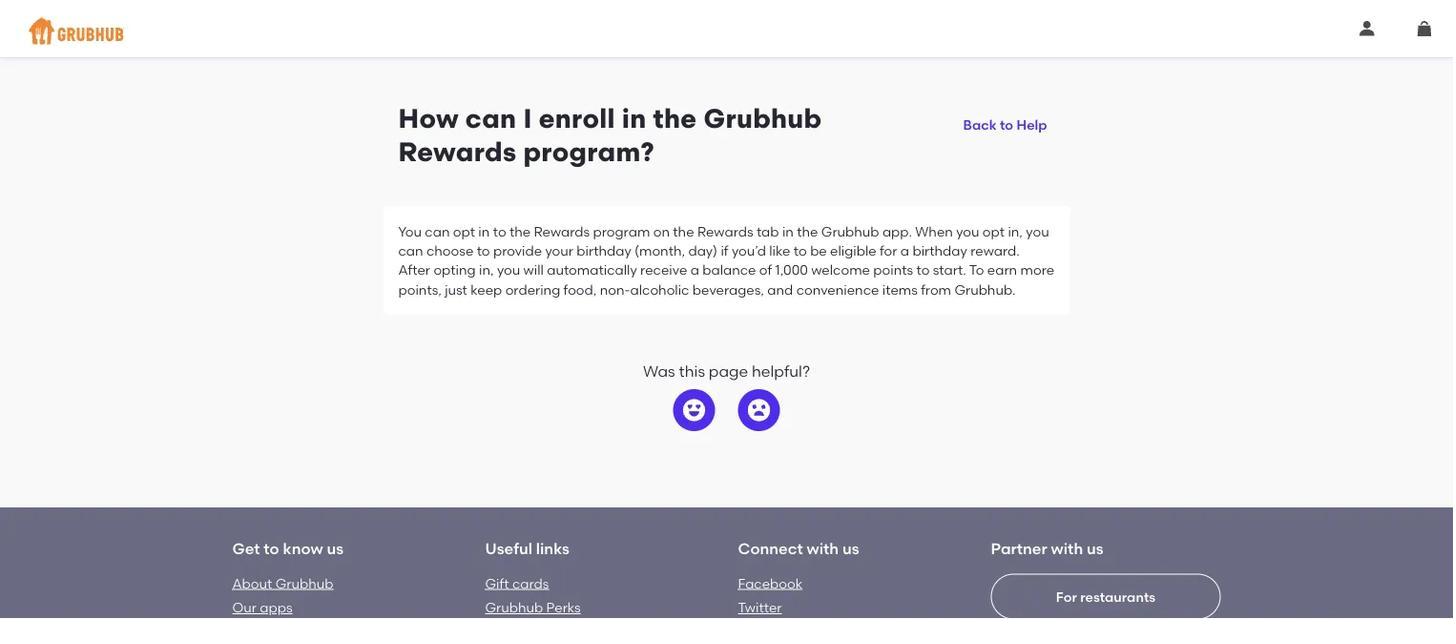 Task type: locate. For each thing, give the bounding box(es) containing it.
was this page helpful?
[[643, 362, 810, 380]]

in, up reward.
[[1008, 223, 1023, 239]]

for restaurants
[[1056, 589, 1156, 605]]

can inside how can i enroll in the grubhub rewards program?
[[466, 103, 517, 135]]

the inside how can i enroll in the grubhub rewards program?
[[653, 103, 697, 135]]

grubhub inside you can opt in to the rewards program on the rewards tab in the grubhub app. when you opt in, you can choose to provide your birthday (month, day) if you'd like to be eligible for a birthday reward. after opting in, you will automatically receive a balance of 1,000 welcome points to start. to earn more points, just keep ordering food, non-alcoholic beverages, and convenience items from grubhub.
[[822, 223, 879, 239]]

grubhub inside the about grubhub our apps
[[275, 576, 333, 592]]

birthday
[[577, 243, 632, 259], [913, 243, 968, 259]]

receive
[[640, 262, 687, 278]]

grubhub
[[704, 103, 822, 135], [822, 223, 879, 239], [275, 576, 333, 592], [485, 600, 543, 616]]

in right tab
[[782, 223, 794, 239]]

beverages,
[[693, 281, 764, 298]]

0 horizontal spatial can
[[398, 243, 423, 259]]

a right for
[[901, 243, 910, 259]]

(month,
[[635, 243, 685, 259]]

birthday down when
[[913, 243, 968, 259]]

1 vertical spatial in,
[[479, 262, 494, 278]]

can up choose
[[425, 223, 450, 239]]

from
[[921, 281, 952, 298]]

opt up reward.
[[983, 223, 1005, 239]]

get
[[232, 540, 260, 558]]

2 opt from the left
[[983, 223, 1005, 239]]

points,
[[398, 281, 442, 298]]

items
[[883, 281, 918, 298]]

non-
[[600, 281, 630, 298]]

2 horizontal spatial can
[[466, 103, 517, 135]]

1 opt from the left
[[453, 223, 475, 239]]

you up reward.
[[956, 223, 980, 239]]

partner
[[991, 540, 1048, 558]]

keep
[[471, 281, 502, 298]]

0 horizontal spatial rewards
[[398, 136, 517, 168]]

how can i enroll in the grubhub rewards program?
[[398, 103, 822, 168]]

us up for restaurants link
[[1087, 540, 1104, 558]]

rewards inside how can i enroll in the grubhub rewards program?
[[398, 136, 517, 168]]

0 horizontal spatial with
[[807, 540, 839, 558]]

gift cards grubhub perks
[[485, 576, 581, 616]]

opt up choose
[[453, 223, 475, 239]]

small image
[[1360, 21, 1375, 36], [1417, 21, 1433, 36]]

your
[[545, 243, 574, 259]]

facebook twitter
[[738, 576, 803, 616]]

1 horizontal spatial a
[[901, 243, 910, 259]]

app.
[[883, 223, 912, 239]]

alcoholic
[[630, 281, 690, 298]]

in,
[[1008, 223, 1023, 239], [479, 262, 494, 278]]

0 horizontal spatial opt
[[453, 223, 475, 239]]

2 us from the left
[[843, 540, 859, 558]]

points
[[874, 262, 913, 278]]

in up keep
[[478, 223, 490, 239]]

to up from at the top right of the page
[[917, 262, 930, 278]]

can left the i
[[466, 103, 517, 135]]

1,000
[[776, 262, 808, 278]]

useful
[[485, 540, 532, 558]]

a down day)
[[691, 262, 699, 278]]

can down you
[[398, 243, 423, 259]]

1 horizontal spatial birthday
[[913, 243, 968, 259]]

us right connect
[[843, 540, 859, 558]]

can
[[466, 103, 517, 135], [425, 223, 450, 239], [398, 243, 423, 259]]

us for connect with us
[[843, 540, 859, 558]]

how
[[398, 103, 459, 135]]

gift
[[485, 576, 509, 592]]

get to know us
[[232, 540, 344, 558]]

1 horizontal spatial can
[[425, 223, 450, 239]]

tab
[[757, 223, 779, 239]]

rewards up "if"
[[698, 223, 754, 239]]

rewards down how
[[398, 136, 517, 168]]

2 horizontal spatial you
[[1026, 223, 1049, 239]]

our apps link
[[232, 600, 293, 616]]

after
[[398, 262, 430, 278]]

rewards up your at the left top of page
[[534, 223, 590, 239]]

can for you
[[425, 223, 450, 239]]

with for connect
[[807, 540, 839, 558]]

this page was not helpful image
[[748, 399, 771, 422]]

1 vertical spatial can
[[425, 223, 450, 239]]

you can opt in to the rewards program on the rewards tab in the grubhub app. when you opt in, you can choose to provide your birthday (month, day) if you'd like to be eligible for a birthday reward. after opting in, you will automatically receive a balance of 1,000 welcome points to start. to earn more points, just keep ordering food, non-alcoholic beverages, and convenience items from grubhub.
[[398, 223, 1055, 298]]

welcome
[[811, 262, 870, 278]]

for
[[880, 243, 898, 259]]

and
[[768, 281, 793, 298]]

in
[[622, 103, 647, 135], [478, 223, 490, 239], [782, 223, 794, 239]]

opt
[[453, 223, 475, 239], [983, 223, 1005, 239]]

in, up keep
[[479, 262, 494, 278]]

1 horizontal spatial opt
[[983, 223, 1005, 239]]

balance
[[703, 262, 756, 278]]

1 horizontal spatial in,
[[1008, 223, 1023, 239]]

us for partner with us
[[1087, 540, 1104, 558]]

with up for
[[1051, 540, 1083, 558]]

to left help
[[1000, 117, 1014, 133]]

day)
[[689, 243, 718, 259]]

partner with us
[[991, 540, 1104, 558]]

about grubhub our apps
[[232, 576, 333, 616]]

2 horizontal spatial rewards
[[698, 223, 754, 239]]

1 horizontal spatial with
[[1051, 540, 1083, 558]]

twitter
[[738, 600, 782, 616]]

you up more
[[1026, 223, 1049, 239]]

0 horizontal spatial birthday
[[577, 243, 632, 259]]

to
[[969, 262, 984, 278]]

i
[[523, 103, 532, 135]]

0 horizontal spatial you
[[497, 262, 520, 278]]

you down provide
[[497, 262, 520, 278]]

1 horizontal spatial small image
[[1417, 21, 1433, 36]]

with
[[807, 540, 839, 558], [1051, 540, 1083, 558]]

page
[[709, 362, 748, 380]]

grubhub inside gift cards grubhub perks
[[485, 600, 543, 616]]

2 with from the left
[[1051, 540, 1083, 558]]

a
[[901, 243, 910, 259], [691, 262, 699, 278]]

1 horizontal spatial in
[[622, 103, 647, 135]]

0 vertical spatial can
[[466, 103, 517, 135]]

be
[[810, 243, 827, 259]]

the
[[653, 103, 697, 135], [510, 223, 531, 239], [673, 223, 694, 239], [797, 223, 818, 239]]

us
[[327, 540, 344, 558], [843, 540, 859, 558], [1087, 540, 1104, 558]]

0 vertical spatial in,
[[1008, 223, 1023, 239]]

for
[[1056, 589, 1077, 605]]

0 horizontal spatial in,
[[479, 262, 494, 278]]

1 horizontal spatial us
[[843, 540, 859, 558]]

1 with from the left
[[807, 540, 839, 558]]

rewards
[[398, 136, 517, 168], [534, 223, 590, 239], [698, 223, 754, 239]]

2 horizontal spatial us
[[1087, 540, 1104, 558]]

the up program?
[[653, 103, 697, 135]]

0 horizontal spatial small image
[[1360, 21, 1375, 36]]

in up program?
[[622, 103, 647, 135]]

1 vertical spatial a
[[691, 262, 699, 278]]

to up provide
[[493, 223, 506, 239]]

this
[[679, 362, 705, 380]]

with for partner
[[1051, 540, 1083, 558]]

ordering
[[505, 281, 560, 298]]

with right connect
[[807, 540, 839, 558]]

3 us from the left
[[1087, 540, 1104, 558]]

useful links
[[485, 540, 570, 558]]

back to help link
[[956, 102, 1055, 136]]

to
[[1000, 117, 1014, 133], [493, 223, 506, 239], [477, 243, 490, 259], [794, 243, 807, 259], [917, 262, 930, 278], [264, 540, 279, 558]]

gift cards link
[[485, 576, 549, 592]]

the right "on"
[[673, 223, 694, 239]]

0 horizontal spatial a
[[691, 262, 699, 278]]

facebook link
[[738, 576, 803, 592]]

in inside how can i enroll in the grubhub rewards program?
[[622, 103, 647, 135]]

us right 'know'
[[327, 540, 344, 558]]

0 horizontal spatial us
[[327, 540, 344, 558]]

birthday up automatically
[[577, 243, 632, 259]]

0 vertical spatial a
[[901, 243, 910, 259]]

you
[[956, 223, 980, 239], [1026, 223, 1049, 239], [497, 262, 520, 278]]



Task type: describe. For each thing, give the bounding box(es) containing it.
earn
[[988, 262, 1018, 278]]

1 small image from the left
[[1360, 21, 1375, 36]]

twitter link
[[738, 600, 782, 616]]

program
[[593, 223, 650, 239]]

2 horizontal spatial in
[[782, 223, 794, 239]]

this page was helpful image
[[683, 399, 706, 422]]

reward.
[[971, 243, 1020, 259]]

to right choose
[[477, 243, 490, 259]]

2 vertical spatial can
[[398, 243, 423, 259]]

links
[[536, 540, 570, 558]]

convenience
[[797, 281, 879, 298]]

grubhub logo image
[[29, 12, 124, 50]]

just
[[445, 281, 467, 298]]

apps
[[260, 600, 293, 616]]

eligible
[[830, 243, 877, 259]]

cards
[[512, 576, 549, 592]]

1 horizontal spatial rewards
[[534, 223, 590, 239]]

of
[[760, 262, 772, 278]]

enroll
[[539, 103, 615, 135]]

to right get
[[264, 540, 279, 558]]

can for how
[[466, 103, 517, 135]]

program?
[[523, 136, 655, 168]]

about
[[232, 576, 272, 592]]

about grubhub link
[[232, 576, 333, 592]]

you
[[398, 223, 422, 239]]

grubhub.
[[955, 281, 1016, 298]]

facebook
[[738, 576, 803, 592]]

provide
[[493, 243, 542, 259]]

for restaurants link
[[991, 574, 1221, 619]]

grubhub inside how can i enroll in the grubhub rewards program?
[[704, 103, 822, 135]]

you'd
[[732, 243, 766, 259]]

on
[[653, 223, 670, 239]]

know
[[283, 540, 323, 558]]

helpful?
[[752, 362, 810, 380]]

1 birthday from the left
[[577, 243, 632, 259]]

was
[[643, 362, 675, 380]]

restaurants
[[1081, 589, 1156, 605]]

perks
[[546, 600, 581, 616]]

connect
[[738, 540, 803, 558]]

food,
[[564, 281, 597, 298]]

connect with us
[[738, 540, 859, 558]]

1 horizontal spatial you
[[956, 223, 980, 239]]

1 us from the left
[[327, 540, 344, 558]]

the up be on the right top of the page
[[797, 223, 818, 239]]

0 horizontal spatial in
[[478, 223, 490, 239]]

back to help
[[964, 117, 1047, 133]]

will
[[524, 262, 544, 278]]

when
[[916, 223, 953, 239]]

2 birthday from the left
[[913, 243, 968, 259]]

2 small image from the left
[[1417, 21, 1433, 36]]

more
[[1021, 262, 1055, 278]]

grubhub perks link
[[485, 600, 581, 616]]

opting
[[434, 262, 476, 278]]

start.
[[933, 262, 966, 278]]

choose
[[427, 243, 474, 259]]

automatically
[[547, 262, 637, 278]]

the up provide
[[510, 223, 531, 239]]

our
[[232, 600, 257, 616]]

back
[[964, 117, 997, 133]]

help
[[1017, 117, 1047, 133]]

to left be on the right top of the page
[[794, 243, 807, 259]]

if
[[721, 243, 729, 259]]

like
[[769, 243, 791, 259]]



Task type: vqa. For each thing, say whether or not it's contained in the screenshot.


